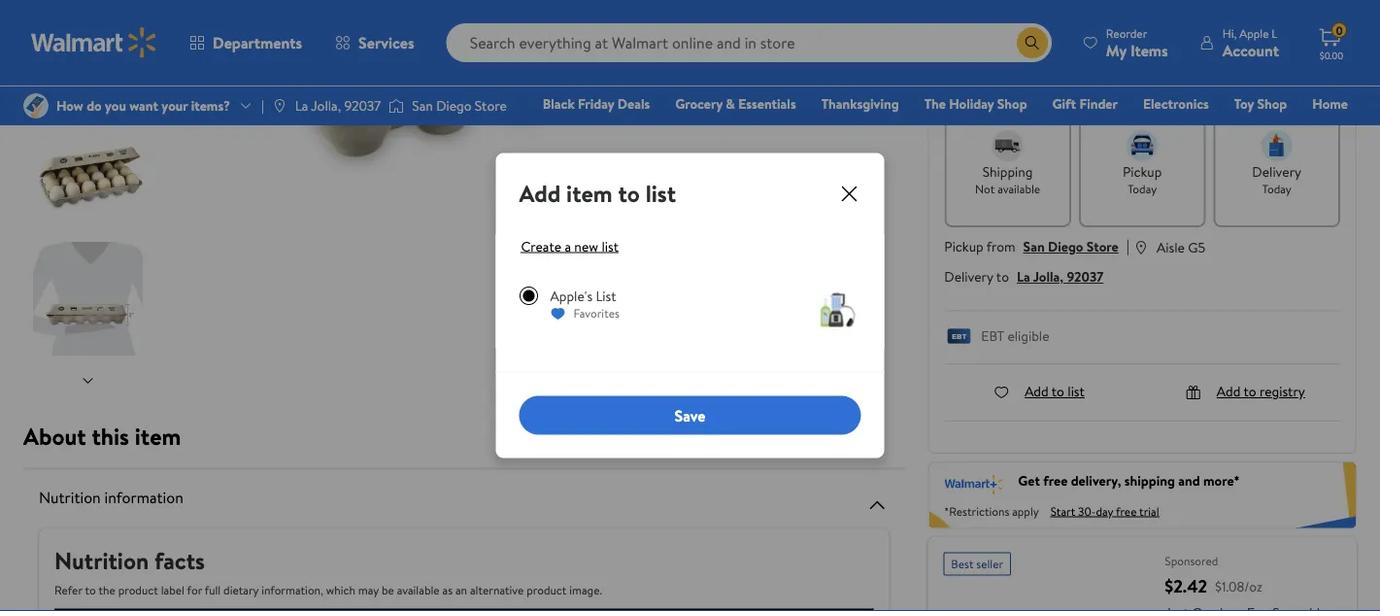 Task type: locate. For each thing, give the bounding box(es) containing it.
shop right toy
[[1258, 94, 1288, 113]]

product left the image.
[[527, 582, 567, 598]]

today inside the pickup today
[[1128, 180, 1157, 197]]

pickup inside pickup from san diego store |
[[945, 237, 984, 256]]

item right this
[[135, 420, 181, 452]]

list right new
[[602, 237, 619, 256]]

home
[[1313, 94, 1349, 113]]

pickup left from
[[945, 237, 984, 256]]

walmart plus image
[[945, 471, 1003, 495]]

which
[[326, 582, 356, 598]]

list
[[646, 177, 676, 210], [602, 237, 619, 256], [1068, 382, 1085, 401]]

0 vertical spatial nutrition
[[39, 486, 101, 508]]

today down intent image for delivery
[[1263, 180, 1292, 197]]

to for delivery to la jolla, 92037
[[997, 267, 1010, 286]]

1 vertical spatial available
[[397, 582, 440, 598]]

store
[[1087, 237, 1119, 256]]

1 vertical spatial nutrition
[[54, 545, 149, 577]]

list up the delivery,
[[1068, 382, 1085, 401]]

today for pickup
[[1128, 180, 1157, 197]]

add up create
[[519, 177, 561, 210]]

1 vertical spatial delivery
[[945, 267, 994, 286]]

walmart image
[[31, 27, 157, 58]]

1 horizontal spatial free
[[1116, 503, 1137, 519]]

add for add to list
[[1025, 382, 1049, 401]]

0 vertical spatial list
[[646, 177, 676, 210]]

save button
[[519, 396, 861, 435]]

electronics link
[[1135, 93, 1218, 114]]

1 horizontal spatial list
[[646, 177, 676, 210]]

la jolla, 92037 button
[[1017, 267, 1104, 286]]

create a new list
[[521, 237, 619, 256]]

1 product from the left
[[118, 582, 158, 598]]

|
[[1127, 235, 1130, 257]]

1 horizontal spatial product
[[527, 582, 567, 598]]

gift finder link
[[1044, 93, 1127, 114]]

this
[[92, 420, 129, 452]]

nutrition
[[39, 486, 101, 508], [54, 545, 149, 577]]

item inside dialog
[[567, 177, 613, 210]]

0 horizontal spatial delivery
[[945, 267, 994, 286]]

shipping
[[983, 162, 1033, 181]]

the holiday shop link
[[916, 93, 1036, 114]]

0 horizontal spatial item
[[135, 420, 181, 452]]

0 horizontal spatial add
[[519, 177, 561, 210]]

information
[[105, 486, 183, 508]]

nutrition inside "nutrition facts refer to the product label for full dietary information, which may be available as an alternative product image."
[[54, 545, 149, 577]]

add left registry
[[1217, 382, 1241, 401]]

nutrition information
[[39, 486, 183, 508]]

1 vertical spatial pickup
[[945, 237, 984, 256]]

1 vertical spatial list
[[602, 237, 619, 256]]

to inside dialog
[[618, 177, 640, 210]]

be
[[382, 582, 394, 598]]

nutrition information image
[[866, 493, 889, 516]]

get free delivery, shipping and more* banner
[[928, 461, 1357, 529]]

0 horizontal spatial pickup
[[945, 237, 984, 256]]

shop right holiday
[[998, 94, 1028, 113]]

1 today from the left
[[1128, 180, 1157, 197]]

list for create a new list
[[602, 237, 619, 256]]

just crack an egg scramble kit sharp cheddar cheese, pork sausage and uncured bacon, for a low carb lifestyle, 2.25 oz. cup, image
[[944, 584, 1150, 611]]

registry link
[[1116, 120, 1183, 141]]

0 horizontal spatial shop
[[998, 94, 1028, 113]]

add for add item to list
[[519, 177, 561, 210]]

available
[[998, 180, 1041, 197], [397, 582, 440, 598]]

0 vertical spatial item
[[567, 177, 613, 210]]

label
[[161, 582, 185, 598]]

walmart+ link
[[1282, 120, 1357, 141]]

2 horizontal spatial add
[[1217, 382, 1241, 401]]

a
[[565, 237, 571, 256]]

add inside dialog
[[519, 177, 561, 210]]

pickup today
[[1123, 162, 1162, 197]]

finder
[[1080, 94, 1118, 113]]

nutrition for facts
[[54, 545, 149, 577]]

nutrition for information
[[39, 486, 101, 508]]

save
[[675, 405, 706, 426]]

add to list
[[1025, 382, 1085, 401]]

one
[[1200, 121, 1229, 140]]

today inside "delivery today"
[[1263, 180, 1292, 197]]

pickup from san diego store |
[[945, 235, 1130, 257]]

sponsored $2.42 $1.08/oz
[[1165, 552, 1263, 598]]

new
[[575, 237, 599, 256]]

2 horizontal spatial list
[[1068, 382, 1085, 401]]

to inside "nutrition facts refer to the product label for full dietary information, which may be available as an alternative product image."
[[85, 582, 96, 598]]

facts
[[155, 545, 205, 577]]

image.
[[570, 582, 602, 598]]

*restrictions
[[945, 503, 1010, 519]]

1 horizontal spatial pickup
[[1123, 162, 1162, 181]]

to for add to registry
[[1244, 382, 1257, 401]]

2 shop from the left
[[1258, 94, 1288, 113]]

start
[[1051, 503, 1076, 519]]

free right day
[[1116, 503, 1137, 519]]

0 horizontal spatial list
[[602, 237, 619, 256]]

grocery & essentials link
[[667, 93, 805, 114]]

0 vertical spatial delivery
[[1253, 162, 1302, 181]]

pickup down intent image for pickup
[[1123, 162, 1162, 181]]

may
[[358, 582, 379, 598]]

friday
[[578, 94, 615, 113]]

92037
[[1067, 267, 1104, 286]]

great value cage free large aa white eggs, 18 count - image 3 of 7 image
[[33, 0, 147, 105]]

intent image for shipping image
[[993, 130, 1024, 161]]

Walmart Site-Wide search field
[[447, 23, 1052, 62]]

fashion
[[1055, 121, 1100, 140]]

aisle g5
[[1157, 238, 1206, 257]]

your
[[1080, 85, 1114, 109]]

available left as
[[397, 582, 440, 598]]

day
[[1096, 503, 1114, 519]]

add
[[519, 177, 561, 210], [1025, 382, 1049, 401], [1217, 382, 1241, 401]]

product right 'the'
[[118, 582, 158, 598]]

2 vertical spatial list
[[1068, 382, 1085, 401]]

today
[[1128, 180, 1157, 197], [1263, 180, 1292, 197]]

1 vertical spatial item
[[135, 420, 181, 452]]

1 horizontal spatial add
[[1025, 382, 1049, 401]]

delivery down from
[[945, 267, 994, 286]]

you
[[1007, 85, 1035, 109]]

1 vertical spatial free
[[1116, 503, 1137, 519]]

essentials
[[739, 94, 796, 113]]

add item to list dialog
[[496, 153, 885, 458]]

best seller
[[952, 556, 1004, 572]]

refer
[[54, 582, 82, 598]]

1 horizontal spatial today
[[1263, 180, 1292, 197]]

shipping not available
[[976, 162, 1041, 197]]

intent image for pickup image
[[1127, 130, 1158, 161]]

available right not
[[998, 180, 1041, 197]]

information,
[[262, 582, 324, 598]]

black friday deals
[[543, 94, 650, 113]]

toy shop link
[[1226, 93, 1296, 114]]

delivery
[[1253, 162, 1302, 181], [945, 267, 994, 286]]

add for add to registry
[[1217, 382, 1241, 401]]

product
[[118, 582, 158, 598], [527, 582, 567, 598]]

nutrition up 'the'
[[54, 545, 149, 577]]

2 today from the left
[[1263, 180, 1292, 197]]

sponsored
[[1165, 552, 1219, 569]]

aisle
[[1157, 238, 1185, 257]]

0 horizontal spatial today
[[1128, 180, 1157, 197]]

1 horizontal spatial available
[[998, 180, 1041, 197]]

delivery for to
[[945, 267, 994, 286]]

1 horizontal spatial item
[[567, 177, 613, 210]]

add down eligible
[[1025, 382, 1049, 401]]

0 vertical spatial pickup
[[1123, 162, 1162, 181]]

black friday deals link
[[534, 93, 659, 114]]

apply
[[1013, 503, 1039, 519]]

pickup for pickup from san diego store |
[[945, 237, 984, 256]]

0 horizontal spatial free
[[1044, 471, 1068, 490]]

to
[[618, 177, 640, 210], [997, 267, 1010, 286], [1052, 382, 1065, 401], [1244, 382, 1257, 401], [85, 582, 96, 598]]

pickup for pickup today
[[1123, 162, 1162, 181]]

about
[[23, 420, 86, 452]]

as
[[443, 582, 453, 598]]

0 horizontal spatial product
[[118, 582, 158, 598]]

list down "deals"
[[646, 177, 676, 210]]

delivery down intent image for delivery
[[1253, 162, 1302, 181]]

item?
[[1118, 85, 1161, 109]]

close dialog image
[[838, 182, 861, 205]]

next image image
[[80, 373, 96, 389]]

1 horizontal spatial delivery
[[1253, 162, 1302, 181]]

diego
[[1049, 237, 1084, 256]]

today down intent image for pickup
[[1128, 180, 1157, 197]]

0 vertical spatial available
[[998, 180, 1041, 197]]

nutrition down about
[[39, 486, 101, 508]]

item up new
[[567, 177, 613, 210]]

0 horizontal spatial available
[[397, 582, 440, 598]]

item
[[567, 177, 613, 210], [135, 420, 181, 452]]

list
[[596, 286, 617, 305]]

walmart+
[[1291, 121, 1349, 140]]

list for add item to list
[[646, 177, 676, 210]]

gift
[[1053, 94, 1077, 113]]

free right get
[[1044, 471, 1068, 490]]

1 horizontal spatial shop
[[1258, 94, 1288, 113]]



Task type: vqa. For each thing, say whether or not it's contained in the screenshot.
Pay
no



Task type: describe. For each thing, give the bounding box(es) containing it.
delivery for today
[[1253, 162, 1302, 181]]

the holiday shop
[[925, 94, 1028, 113]]

one debit link
[[1191, 120, 1274, 141]]

how
[[945, 85, 980, 109]]

holiday
[[950, 94, 994, 113]]

ebt
[[982, 326, 1005, 345]]

an
[[456, 582, 467, 598]]

san diego store button
[[1024, 237, 1119, 256]]

add to registry button
[[1186, 382, 1306, 401]]

available inside shipping not available
[[998, 180, 1041, 197]]

0 vertical spatial free
[[1044, 471, 1068, 490]]

Search search field
[[447, 23, 1052, 62]]

gift finder
[[1053, 94, 1118, 113]]

nutrition facts refer to the product label for full dietary information, which may be available as an alternative product image.
[[54, 545, 602, 598]]

thanksgiving
[[822, 94, 899, 113]]

eligible
[[1008, 326, 1050, 345]]

electronics
[[1144, 94, 1210, 113]]

ebt eligible
[[982, 326, 1050, 345]]

home link
[[1304, 93, 1357, 114]]

$0.00
[[1320, 49, 1344, 62]]

&
[[726, 94, 735, 113]]

the
[[99, 582, 115, 598]]

shipping
[[1125, 471, 1176, 490]]

shop black friday deals. don't miss top deals! live wednesday, november the eighth at three in the afternoon eastern time. browse deals image
[[945, 21, 1341, 65]]

grocery & essentials
[[676, 94, 796, 113]]

fashion link
[[1046, 120, 1108, 141]]

add to registry
[[1217, 382, 1306, 401]]

best
[[952, 556, 974, 572]]

home fashion
[[1055, 94, 1349, 140]]

want
[[1039, 85, 1076, 109]]

favorites
[[574, 305, 620, 322]]

*restrictions apply
[[945, 503, 1039, 519]]

$2.42
[[1165, 574, 1208, 598]]

$1.08/oz
[[1216, 577, 1263, 595]]

from
[[987, 237, 1016, 256]]

apple's
[[550, 286, 593, 305]]

get
[[1019, 471, 1041, 490]]

jolla,
[[1034, 267, 1064, 286]]

registry
[[1260, 382, 1306, 401]]

Apple's List Favorites radio
[[519, 286, 539, 306]]

san
[[1024, 237, 1045, 256]]

30-
[[1079, 503, 1096, 519]]

delivery,
[[1071, 471, 1122, 490]]

la
[[1017, 267, 1031, 286]]

toy
[[1235, 94, 1255, 113]]

alternative
[[470, 582, 524, 598]]

intent image for delivery image
[[1262, 130, 1293, 161]]

seller
[[977, 556, 1004, 572]]

debit
[[1232, 121, 1265, 140]]

g5
[[1189, 238, 1206, 257]]

about this item
[[23, 420, 181, 452]]

today for delivery
[[1263, 180, 1292, 197]]

not
[[976, 180, 995, 197]]

deals
[[618, 94, 650, 113]]

full
[[205, 582, 221, 598]]

and
[[1179, 471, 1201, 490]]

ebt image
[[945, 328, 974, 348]]

registry
[[1125, 121, 1174, 140]]

delivery to la jolla, 92037
[[945, 267, 1104, 286]]

create
[[521, 237, 562, 256]]

start 30-day free trial
[[1051, 503, 1160, 519]]

trial
[[1140, 503, 1160, 519]]

apple's list
[[550, 286, 617, 305]]

0
[[1336, 22, 1343, 39]]

black
[[543, 94, 575, 113]]

delivery today
[[1253, 162, 1302, 197]]

available inside "nutrition facts refer to the product label for full dietary information, which may be available as an alternative product image."
[[397, 582, 440, 598]]

to for add to list
[[1052, 382, 1065, 401]]

more*
[[1204, 471, 1240, 490]]

1 shop from the left
[[998, 94, 1028, 113]]

dietary
[[224, 582, 259, 598]]

the
[[925, 94, 946, 113]]

do
[[984, 85, 1003, 109]]

2 product from the left
[[527, 582, 567, 598]]

create a new list button
[[515, 237, 625, 256]]

for
[[187, 582, 202, 598]]

great value cage free large aa white eggs, 18 count - image 4 of 7 image
[[33, 117, 147, 230]]

thanksgiving link
[[813, 93, 908, 114]]

great value cage free large aa white eggs, 18 count - image 5 of 7 image
[[33, 242, 147, 356]]

one debit
[[1200, 121, 1265, 140]]



